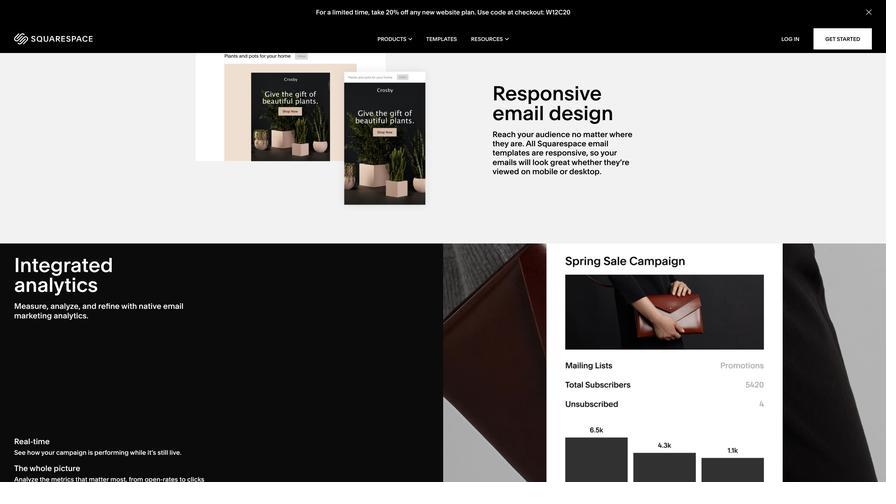 Task type: locate. For each thing, give the bounding box(es) containing it.
0 vertical spatial email
[[493, 101, 544, 125]]

great
[[550, 158, 570, 167]]

how
[[27, 449, 40, 457]]

1 horizontal spatial email
[[493, 101, 544, 125]]

2 vertical spatial your
[[41, 449, 55, 457]]

email right native at the left bottom
[[163, 302, 184, 312]]

native
[[139, 302, 161, 312]]

campaign
[[56, 449, 87, 457]]

log
[[782, 36, 793, 42]]

reach
[[493, 130, 516, 139]]

log             in
[[782, 36, 800, 42]]

1 vertical spatial email
[[588, 139, 609, 149]]

while
[[130, 449, 146, 457]]

measure,
[[14, 302, 49, 312]]

email
[[493, 101, 544, 125], [588, 139, 609, 149], [163, 302, 184, 312]]

plan.
[[461, 8, 476, 16]]

2 horizontal spatial your
[[601, 148, 617, 158]]

real-time see how your campaign is performing while it's still live.
[[14, 437, 182, 457]]

1 horizontal spatial your
[[518, 130, 534, 139]]

look
[[533, 158, 549, 167]]

get
[[826, 36, 836, 42]]

0 vertical spatial your
[[518, 130, 534, 139]]

live.
[[170, 449, 182, 457]]

email up whether
[[588, 139, 609, 149]]

whole
[[30, 464, 52, 474]]

whether
[[572, 158, 602, 167]]

get started
[[826, 36, 861, 42]]

are
[[532, 148, 544, 158]]

1 vertical spatial your
[[601, 148, 617, 158]]

design
[[549, 101, 614, 125]]

mobile
[[533, 167, 558, 177]]

is
[[88, 449, 93, 457]]

at
[[508, 8, 513, 16]]

your
[[518, 130, 534, 139], [601, 148, 617, 158], [41, 449, 55, 457]]

integrated analytics
[[14, 254, 113, 297]]

a
[[327, 8, 331, 16]]

see
[[14, 449, 26, 457]]

audience
[[536, 130, 570, 139]]

for a limited time, take 20% off any new website plan. use code at checkout: w12c20
[[316, 8, 571, 16]]

products button
[[378, 25, 412, 53]]

are.
[[511, 139, 525, 149]]

templates link
[[426, 25, 457, 53]]

on
[[521, 167, 531, 177]]

no
[[572, 130, 582, 139]]

email up reach
[[493, 101, 544, 125]]

integrated
[[14, 254, 113, 278]]

and
[[82, 302, 96, 312]]

0 horizontal spatial your
[[41, 449, 55, 457]]

they're
[[604, 158, 630, 167]]

marketing
[[14, 311, 52, 321]]

with
[[121, 302, 137, 312]]

analyze,
[[50, 302, 81, 312]]

website
[[436, 8, 460, 16]]

20%
[[386, 8, 399, 16]]

email inside measure, analyze, and refine with native email marketing analytics.
[[163, 302, 184, 312]]

your right reach
[[518, 130, 534, 139]]

0 horizontal spatial email
[[163, 302, 184, 312]]

squarespace logo link
[[14, 33, 186, 45]]

2 horizontal spatial email
[[588, 139, 609, 149]]

measure, analyze, and refine with native email marketing analytics.
[[14, 302, 184, 321]]

sample rug product site image
[[547, 239, 783, 483]]

all
[[526, 139, 536, 149]]

your down time on the bottom of the page
[[41, 449, 55, 457]]

time
[[33, 437, 50, 447]]

log             in link
[[782, 36, 800, 42]]

2 vertical spatial email
[[163, 302, 184, 312]]

your right so
[[601, 148, 617, 158]]



Task type: describe. For each thing, give the bounding box(es) containing it.
started
[[837, 36, 861, 42]]

use
[[477, 8, 489, 16]]

they
[[493, 139, 509, 149]]

resources button
[[471, 25, 509, 53]]

desktop.
[[570, 167, 602, 177]]

responsive
[[493, 81, 602, 105]]

resources
[[471, 36, 503, 42]]

it's
[[148, 449, 156, 457]]

templates
[[426, 36, 457, 42]]

reach your audience no matter where they are. all squarespace email templates are responsive, so your emails will look great whether they're viewed on mobile or desktop.
[[493, 130, 633, 177]]

desktop and mobile email uis selling plants image
[[196, 45, 436, 216]]

where
[[610, 130, 633, 139]]

refine
[[98, 302, 120, 312]]

responsive email design
[[493, 81, 614, 125]]

w12c20
[[546, 8, 571, 16]]

the
[[14, 464, 28, 474]]

take
[[371, 8, 384, 16]]

real-
[[14, 437, 33, 447]]

responsive,
[[546, 148, 589, 158]]

code
[[491, 8, 506, 16]]

performing
[[94, 449, 129, 457]]

squarespace
[[538, 139, 587, 149]]

picture
[[54, 464, 80, 474]]

new
[[422, 8, 435, 16]]

analytics.
[[54, 311, 88, 321]]

or
[[560, 167, 568, 177]]

so
[[590, 148, 599, 158]]

in
[[794, 36, 800, 42]]

viewed
[[493, 167, 519, 177]]

emails
[[493, 158, 517, 167]]

limited
[[332, 8, 353, 16]]

email inside responsive email design
[[493, 101, 544, 125]]

fruits on a tablecloth image
[[0, 0, 443, 16]]

time,
[[355, 8, 370, 16]]

still
[[158, 449, 168, 457]]

your inside real-time see how your campaign is performing while it's still live.
[[41, 449, 55, 457]]

products
[[378, 36, 407, 42]]

off
[[401, 8, 408, 16]]

email inside reach your audience no matter where they are. all squarespace email templates are responsive, so your emails will look great whether they're viewed on mobile or desktop.
[[588, 139, 609, 149]]

will
[[519, 158, 531, 167]]

rug product image
[[443, 244, 887, 483]]

checkout:
[[515, 8, 545, 16]]

for
[[316, 8, 326, 16]]

squarespace logo image
[[14, 33, 93, 45]]

any
[[410, 8, 421, 16]]

analytics
[[14, 273, 98, 297]]

templates
[[493, 148, 530, 158]]

get started link
[[814, 28, 872, 50]]

the whole picture
[[14, 464, 80, 474]]

matter
[[583, 130, 608, 139]]



Task type: vqa. For each thing, say whether or not it's contained in the screenshot.
Arcade image
no



